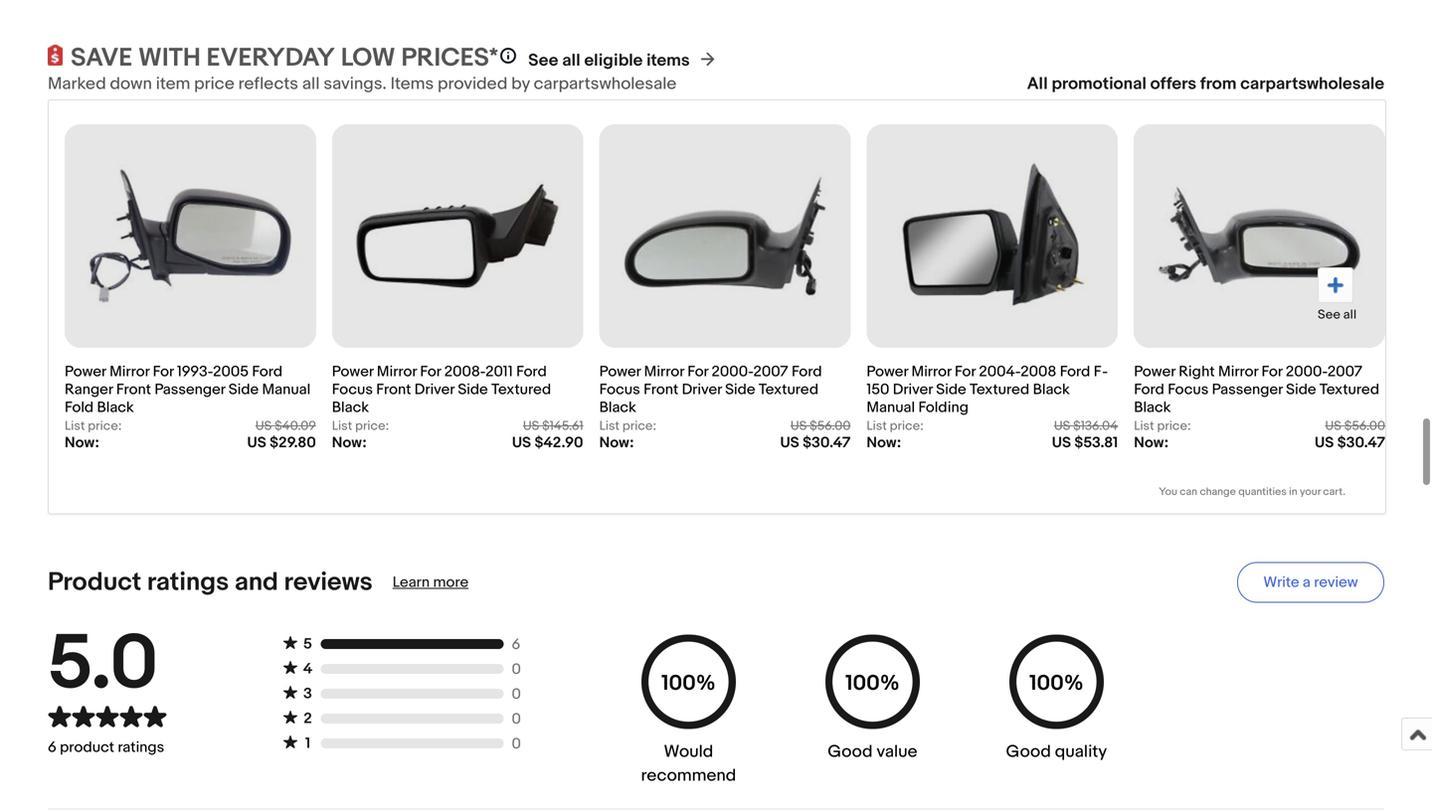 Task type: describe. For each thing, give the bounding box(es) containing it.
quantities
[[1239, 486, 1287, 499]]

mirror for 2004-
[[912, 363, 952, 381]]

for for 1993-
[[153, 363, 174, 381]]

recommend
[[641, 766, 736, 787]]

ford for 2011
[[516, 363, 547, 381]]

reflects
[[238, 74, 298, 94]]

$53.81
[[1075, 434, 1118, 452]]

from
[[1201, 74, 1237, 94]]

list price: for power mirror for 2004-2008 ford f- 150 driver side textured black manual folding
[[867, 419, 924, 434]]

all promotional offers from carpartswholesale
[[1027, 74, 1385, 94]]

black for power right mirror for 2000-2007 ford focus passenger side textured black
[[1134, 399, 1171, 417]]

product
[[60, 739, 114, 757]]

all for see all eligible items
[[562, 50, 581, 71]]

for for 2004-
[[955, 363, 976, 381]]

see all eligible items
[[528, 50, 690, 71]]

your
[[1300, 486, 1321, 499]]

focus inside the power right mirror for 2000-2007 ford focus passenger side textured black
[[1168, 381, 1209, 399]]

2005
[[213, 363, 249, 381]]

3
[[303, 685, 312, 703]]

driver for 2008-
[[415, 381, 455, 399]]

100 percents of reviewers think of this product as good quality element
[[1005, 635, 1109, 788]]

now: for power mirror for 2008-2011 ford focus front driver side textured black
[[332, 434, 367, 452]]

side for 2004-
[[936, 381, 967, 399]]

all
[[1027, 74, 1048, 94]]

see for see all eligible items
[[528, 50, 559, 71]]

4
[[303, 661, 313, 678]]

eligible
[[584, 50, 643, 71]]

list for power mirror for 2000-2007 ford focus front driver side textured black
[[599, 419, 620, 434]]

mirror for 2008-
[[377, 363, 417, 381]]

you can change quantities in your cart.
[[1159, 486, 1346, 499]]

power mirror for 2008-2011 ford focus front driver side textured black
[[332, 363, 551, 417]]

power mirror for 1993-2005 ford ranger front passenger side manual fold black link
[[65, 353, 316, 419]]

low
[[341, 43, 396, 74]]

5
[[303, 636, 312, 654]]

black inside power mirror for 1993-2005 ford ranger front passenger side manual fold black
[[97, 399, 134, 417]]

value
[[877, 742, 918, 763]]

$145.61
[[542, 419, 584, 434]]

now: for power mirror for 1993-2005 ford ranger front passenger side manual fold black
[[65, 434, 99, 452]]

side for 2008-
[[458, 381, 488, 399]]

price: for power mirror for 1993-2005 ford ranger front passenger side manual fold black
[[88, 419, 122, 434]]

items
[[647, 50, 690, 71]]

$42.90
[[535, 434, 584, 452]]

ford for 2007
[[792, 363, 822, 381]]

0 vertical spatial ratings
[[147, 567, 229, 598]]

front for 2000-
[[644, 381, 679, 399]]

power for power mirror for 2008-2011 ford focus front driver side textured black
[[332, 363, 374, 381]]

would recommend
[[641, 742, 736, 787]]

ford for 2005
[[252, 363, 283, 381]]

us $145.61
[[523, 419, 584, 434]]

can
[[1180, 486, 1198, 499]]

$40.09
[[275, 419, 316, 434]]

promotional
[[1052, 74, 1147, 94]]

see all link
[[1318, 268, 1357, 323]]

$30.47 for power mirror for 2000-2007 ford focus front driver side textured black
[[803, 434, 851, 452]]

down
[[110, 74, 152, 94]]

cart.
[[1324, 486, 1346, 499]]

for for 2000-
[[688, 363, 709, 381]]

driver for 2004-
[[893, 381, 933, 399]]

passenger for for
[[1212, 381, 1283, 399]]

write a review link
[[1238, 563, 1385, 603]]

review
[[1314, 574, 1359, 592]]

reviews
[[284, 567, 373, 598]]

us $40.09
[[255, 419, 316, 434]]

ford for 2008
[[1060, 363, 1091, 381]]

2000- inside the power mirror for 2000-2007 ford focus front driver side textured black
[[712, 363, 754, 381]]

provided
[[438, 74, 508, 94]]

power mirror for 2000-2007 ford focus front driver side textured black
[[599, 363, 822, 417]]

now: for power right mirror for 2000-2007 ford focus passenger side textured black
[[1134, 434, 1169, 452]]

list for power mirror for 2008-2011 ford focus front driver side textured black
[[332, 419, 352, 434]]

right
[[1179, 363, 1215, 381]]

in
[[1289, 486, 1298, 499]]

2008-
[[444, 363, 486, 381]]

for for 2008-
[[420, 363, 441, 381]]

5.0 out of 5 stars based on 6 product ratings image
[[48, 706, 167, 729]]

5.0
[[48, 619, 158, 712]]

list for power mirror for 2004-2008 ford f- 150 driver side textured black manual folding
[[867, 419, 887, 434]]

driver for 2000-
[[682, 381, 722, 399]]

side for 1993-
[[229, 381, 259, 399]]

front for 2008-
[[376, 381, 411, 399]]

1993-
[[177, 363, 213, 381]]

1
[[305, 735, 311, 753]]

now: for power mirror for 2000-2007 ford focus front driver side textured black
[[599, 434, 634, 452]]

marked
[[48, 74, 106, 94]]

6 for 6
[[512, 636, 521, 654]]

price: for power mirror for 2004-2008 ford f- 150 driver side textured black manual folding
[[890, 419, 924, 434]]

everyday
[[206, 43, 335, 74]]

0 for 2
[[512, 711, 521, 729]]

0 for 4
[[512, 661, 521, 679]]

item
[[156, 74, 190, 94]]

by
[[512, 74, 530, 94]]

0 for 1
[[512, 736, 521, 754]]

power mirror for 1993-2005 ford ranger front passenger side manual fold black
[[65, 363, 311, 417]]

would
[[664, 742, 714, 763]]

power for power right mirror for 2000-2007 ford focus passenger side textured black
[[1134, 363, 1176, 381]]

f-
[[1094, 363, 1108, 381]]

front for 1993-
[[116, 381, 151, 399]]

$30.47 for power right mirror for 2000-2007 ford focus passenger side textured black
[[1338, 434, 1386, 452]]

mirror for 2000-
[[644, 363, 684, 381]]

manual inside power mirror for 2004-2008 ford f- 150 driver side textured black manual folding
[[867, 399, 915, 417]]

all promotional offers from carpartswholesale link
[[1027, 74, 1385, 94]]

and
[[235, 567, 278, 598]]

power mirror for 2004-2008 ford f- 150 driver side textured black manual folding
[[867, 363, 1108, 417]]

power for power mirror for 1993-2005 ford ranger front passenger side manual fold black
[[65, 363, 106, 381]]

learn
[[393, 574, 430, 592]]

for inside the power right mirror for 2000-2007 ford focus passenger side textured black
[[1262, 363, 1283, 381]]

2
[[304, 710, 312, 728]]

6 for 6 product ratings
[[48, 739, 56, 757]]

power for power mirror for 2000-2007 ford focus front driver side textured black
[[599, 363, 641, 381]]

learn more
[[393, 574, 469, 592]]

with
[[138, 43, 201, 74]]

savings.
[[324, 74, 387, 94]]

power for power mirror for 2004-2008 ford f- 150 driver side textured black manual folding
[[867, 363, 908, 381]]

us $136.04
[[1054, 419, 1118, 434]]

$56.00 for power right mirror for 2000-2007 ford focus passenger side textured black
[[1345, 419, 1386, 434]]

$136.04
[[1074, 419, 1118, 434]]



Task type: vqa. For each thing, say whether or not it's contained in the screenshot.
been
no



Task type: locate. For each thing, give the bounding box(es) containing it.
4 for from the left
[[955, 363, 976, 381]]

textured for 2007
[[759, 381, 819, 399]]

1 horizontal spatial passenger
[[1212, 381, 1283, 399]]

carpartswholesale down "see all eligible items" link
[[534, 74, 677, 94]]

2 horizontal spatial focus
[[1168, 381, 1209, 399]]

us
[[255, 419, 272, 434], [523, 419, 539, 434], [791, 419, 807, 434], [1054, 419, 1071, 434], [1326, 419, 1342, 434], [247, 434, 266, 452], [512, 434, 531, 452], [780, 434, 800, 452], [1052, 434, 1072, 452], [1315, 434, 1334, 452]]

learn more link
[[393, 574, 469, 592]]

3 driver from the left
[[893, 381, 933, 399]]

list
[[65, 419, 85, 434], [332, 419, 352, 434], [599, 419, 620, 434], [867, 419, 887, 434], [1134, 419, 1155, 434]]

textured for 2011
[[492, 381, 551, 399]]

more
[[433, 574, 469, 592]]

1 horizontal spatial $30.47
[[1338, 434, 1386, 452]]

1 horizontal spatial good
[[1006, 742, 1051, 763]]

2011
[[486, 363, 513, 381]]

manual inside power mirror for 1993-2005 ford ranger front passenger side manual fold black
[[262, 381, 311, 399]]

3 front from the left
[[644, 381, 679, 399]]

black for power mirror for 2004-2008 ford f- 150 driver side textured black manual folding
[[1033, 381, 1070, 399]]

ford left f-
[[1060, 363, 1091, 381]]

2 $56.00 from the left
[[1345, 419, 1386, 434]]

3 0 from the top
[[512, 711, 521, 729]]

now: right "$145.61"
[[599, 434, 634, 452]]

1 vertical spatial see
[[1318, 307, 1341, 323]]

now: down 150
[[867, 434, 902, 452]]

textured down "see all"
[[1320, 381, 1380, 399]]

save with everyday low prices*
[[71, 43, 499, 74]]

side inside power mirror for 2004-2008 ford f- 150 driver side textured black manual folding
[[936, 381, 967, 399]]

$56.00
[[810, 419, 851, 434], [1345, 419, 1386, 434]]

see
[[528, 50, 559, 71], [1318, 307, 1341, 323]]

list for power mirror for 1993-2005 ford ranger front passenger side manual fold black
[[65, 419, 85, 434]]

4 price: from the left
[[890, 419, 924, 434]]

ford inside power mirror for 1993-2005 ford ranger front passenger side manual fold black
[[252, 363, 283, 381]]

1 vertical spatial ratings
[[118, 739, 164, 757]]

for inside the power mirror for 2000-2007 ford focus front driver side textured black
[[688, 363, 709, 381]]

passenger inside power mirror for 1993-2005 ford ranger front passenger side manual fold black
[[155, 381, 225, 399]]

ford right 2011
[[516, 363, 547, 381]]

1 horizontal spatial us $30.47
[[1315, 434, 1386, 452]]

1 driver from the left
[[415, 381, 455, 399]]

power right mirror for 2000-2007 ford focus passenger side textured black link
[[1134, 353, 1386, 419]]

list price: for power mirror for 1993-2005 ford ranger front passenger side manual fold black
[[65, 419, 122, 434]]

side
[[229, 381, 259, 399], [458, 381, 488, 399], [725, 381, 756, 399], [936, 381, 967, 399], [1287, 381, 1317, 399]]

black inside the power mirror for 2000-2007 ford focus front driver side textured black
[[599, 399, 637, 417]]

3 list from the left
[[599, 419, 620, 434]]

1 vertical spatial 6
[[48, 739, 56, 757]]

list price: for power right mirror for 2000-2007 ford focus passenger side textured black
[[1134, 419, 1191, 434]]

change
[[1200, 486, 1236, 499]]

marked down item price reflects all savings. items provided by carpartswholesale
[[48, 74, 677, 94]]

folding
[[919, 399, 969, 417]]

2 list from the left
[[332, 419, 352, 434]]

prices*
[[401, 43, 499, 74]]

5 list price: from the left
[[1134, 419, 1191, 434]]

good
[[828, 742, 873, 763], [1006, 742, 1051, 763]]

manual
[[262, 381, 311, 399], [867, 399, 915, 417]]

1 horizontal spatial all
[[562, 50, 581, 71]]

write a review
[[1264, 574, 1359, 592]]

us $53.81
[[1052, 434, 1118, 452]]

2 us $30.47 from the left
[[1315, 434, 1386, 452]]

ratings down 5.0 out of 5 stars based on 6 product ratings 'image' at the bottom of page
[[118, 739, 164, 757]]

2 price: from the left
[[355, 419, 389, 434]]

1 list from the left
[[65, 419, 85, 434]]

$56.00 for power mirror for 2000-2007 ford focus front driver side textured black
[[810, 419, 851, 434]]

1 horizontal spatial 6
[[512, 636, 521, 654]]

0 horizontal spatial 6
[[48, 739, 56, 757]]

focus for power mirror for 2008-2011 ford focus front driver side textured black
[[332, 381, 373, 399]]

list down the "fold"
[[65, 419, 85, 434]]

0 horizontal spatial passenger
[[155, 381, 225, 399]]

power mirror for 2000-2007 ford focus front driver side textured black link
[[599, 353, 851, 419]]

manual left the folding
[[867, 399, 915, 417]]

1 2000- from the left
[[712, 363, 754, 381]]

ford left right
[[1134, 381, 1165, 399]]

ratings left and
[[147, 567, 229, 598]]

2007 inside the power right mirror for 2000-2007 ford focus passenger side textured black
[[1328, 363, 1363, 381]]

1 textured from the left
[[492, 381, 551, 399]]

list right "$145.61"
[[599, 419, 620, 434]]

focus inside power mirror for 2008-2011 ford focus front driver side textured black
[[332, 381, 373, 399]]

2000- inside the power right mirror for 2000-2007 ford focus passenger side textured black
[[1286, 363, 1328, 381]]

driver inside the power mirror for 2000-2007 ford focus front driver side textured black
[[682, 381, 722, 399]]

now: right $29.80
[[332, 434, 367, 452]]

5 for from the left
[[1262, 363, 1283, 381]]

focus inside the power mirror for 2000-2007 ford focus front driver side textured black
[[599, 381, 640, 399]]

power inside power mirror for 2008-2011 ford focus front driver side textured black
[[332, 363, 374, 381]]

1 passenger from the left
[[155, 381, 225, 399]]

5 mirror from the left
[[1219, 363, 1259, 381]]

0 horizontal spatial us $30.47
[[780, 434, 851, 452]]

1 power from the left
[[65, 363, 106, 381]]

2007 inside the power mirror for 2000-2007 ford focus front driver side textured black
[[754, 363, 789, 381]]

black inside power mirror for 2004-2008 ford f- 150 driver side textured black manual folding
[[1033, 381, 1070, 399]]

2 2007 from the left
[[1328, 363, 1363, 381]]

price: down the folding
[[890, 419, 924, 434]]

2 2000- from the left
[[1286, 363, 1328, 381]]

0 horizontal spatial all
[[302, 74, 320, 94]]

side inside power mirror for 2008-2011 ford focus front driver side textured black
[[458, 381, 488, 399]]

150
[[867, 381, 890, 399]]

2 us $56.00 from the left
[[1326, 419, 1386, 434]]

front inside power mirror for 1993-2005 ford ranger front passenger side manual fold black
[[116, 381, 151, 399]]

1 carpartswholesale from the left
[[534, 74, 677, 94]]

5 now: from the left
[[1134, 434, 1169, 452]]

3 textured from the left
[[970, 381, 1030, 399]]

manual up us $40.09
[[262, 381, 311, 399]]

3 price: from the left
[[623, 419, 657, 434]]

textured inside the power right mirror for 2000-2007 ford focus passenger side textured black
[[1320, 381, 1380, 399]]

3 now: from the left
[[599, 434, 634, 452]]

list price: right $40.09
[[332, 419, 389, 434]]

mirror inside the power mirror for 2000-2007 ford focus front driver side textured black
[[644, 363, 684, 381]]

0 horizontal spatial manual
[[262, 381, 311, 399]]

2 focus from the left
[[599, 381, 640, 399]]

1 horizontal spatial $56.00
[[1345, 419, 1386, 434]]

list for power right mirror for 2000-2007 ford focus passenger side textured black
[[1134, 419, 1155, 434]]

1 $30.47 from the left
[[803, 434, 851, 452]]

side inside the power mirror for 2000-2007 ford focus front driver side textured black
[[725, 381, 756, 399]]

0 vertical spatial all
[[562, 50, 581, 71]]

1 good from the left
[[828, 742, 873, 763]]

textured left 150
[[759, 381, 819, 399]]

4 list price: from the left
[[867, 419, 924, 434]]

0 horizontal spatial focus
[[332, 381, 373, 399]]

0 horizontal spatial good
[[828, 742, 873, 763]]

driver
[[415, 381, 455, 399], [682, 381, 722, 399], [893, 381, 933, 399]]

6 product ratings
[[48, 739, 164, 757]]

ford right 2005
[[252, 363, 283, 381]]

save
[[71, 43, 133, 74]]

price: for power mirror for 2000-2007 ford focus front driver side textured black
[[623, 419, 657, 434]]

mirror inside power mirror for 1993-2005 ford ranger front passenger side manual fold black
[[109, 363, 149, 381]]

0 horizontal spatial $56.00
[[810, 419, 851, 434]]

items
[[391, 74, 434, 94]]

list price:
[[65, 419, 122, 434], [332, 419, 389, 434], [599, 419, 657, 434], [867, 419, 924, 434], [1134, 419, 1191, 434]]

write
[[1264, 574, 1300, 592]]

100 percents of reviewers think of this product as would recommend element
[[637, 635, 741, 788]]

good for good quality
[[1006, 742, 1051, 763]]

1 horizontal spatial driver
[[682, 381, 722, 399]]

see all eligible items link
[[528, 50, 690, 71]]

focus for power mirror for 2000-2007 ford focus front driver side textured black
[[599, 381, 640, 399]]

2 carpartswholesale from the left
[[1241, 74, 1385, 94]]

2 horizontal spatial all
[[1344, 307, 1357, 323]]

1 0 from the top
[[512, 661, 521, 679]]

good left quality
[[1006, 742, 1051, 763]]

2008
[[1021, 363, 1057, 381]]

list price: down the "fold"
[[65, 419, 122, 434]]

$29.80
[[270, 434, 316, 452]]

product
[[48, 567, 141, 598]]

1 horizontal spatial us $56.00
[[1326, 419, 1386, 434]]

1 $56.00 from the left
[[810, 419, 851, 434]]

list price: for power mirror for 2000-2007 ford focus front driver side textured black
[[599, 419, 657, 434]]

offers
[[1151, 74, 1197, 94]]

3 focus from the left
[[1168, 381, 1209, 399]]

all for see all
[[1344, 307, 1357, 323]]

ford inside power mirror for 2008-2011 ford focus front driver side textured black
[[516, 363, 547, 381]]

mirror inside the power right mirror for 2000-2007 ford focus passenger side textured black
[[1219, 363, 1259, 381]]

1 us $30.47 from the left
[[780, 434, 851, 452]]

0 horizontal spatial driver
[[415, 381, 455, 399]]

black
[[1033, 381, 1070, 399], [97, 399, 134, 417], [332, 399, 369, 417], [599, 399, 637, 417], [1134, 399, 1171, 417]]

mirror inside power mirror for 2008-2011 ford focus front driver side textured black
[[377, 363, 417, 381]]

1 price: from the left
[[88, 419, 122, 434]]

1 us $56.00 from the left
[[791, 419, 851, 434]]

ford inside the power right mirror for 2000-2007 ford focus passenger side textured black
[[1134, 381, 1165, 399]]

for inside power mirror for 2004-2008 ford f- 150 driver side textured black manual folding
[[955, 363, 976, 381]]

us $30.47 for power mirror for 2000-2007 ford focus front driver side textured black
[[780, 434, 851, 452]]

4 textured from the left
[[1320, 381, 1380, 399]]

good quality
[[1006, 742, 1107, 763]]

0 horizontal spatial 2007
[[754, 363, 789, 381]]

1 horizontal spatial 2007
[[1328, 363, 1363, 381]]

list price: down right
[[1134, 419, 1191, 434]]

2 now: from the left
[[332, 434, 367, 452]]

2000-
[[712, 363, 754, 381], [1286, 363, 1328, 381]]

textured inside power mirror for 2008-2011 ford focus front driver side textured black
[[492, 381, 551, 399]]

us $56.00 for power mirror for 2000-2007 ford focus front driver side textured black
[[791, 419, 851, 434]]

us $42.90
[[512, 434, 584, 452]]

5 price: from the left
[[1157, 419, 1191, 434]]

2007
[[754, 363, 789, 381], [1328, 363, 1363, 381]]

ratings
[[147, 567, 229, 598], [118, 739, 164, 757]]

1 horizontal spatial see
[[1318, 307, 1341, 323]]

front inside the power mirror for 2000-2007 ford focus front driver side textured black
[[644, 381, 679, 399]]

list right $40.09
[[332, 419, 352, 434]]

textured for 2000-
[[1320, 381, 1380, 399]]

passenger inside the power right mirror for 2000-2007 ford focus passenger side textured black
[[1212, 381, 1283, 399]]

black for power mirror for 2008-2011 ford focus front driver side textured black
[[332, 399, 369, 417]]

driver inside power mirror for 2008-2011 ford focus front driver side textured black
[[415, 381, 455, 399]]

1 focus from the left
[[332, 381, 373, 399]]

mirror for 1993-
[[109, 363, 149, 381]]

price: right $40.09
[[355, 419, 389, 434]]

ford inside the power mirror for 2000-2007 ford focus front driver side textured black
[[792, 363, 822, 381]]

power inside power mirror for 1993-2005 ford ranger front passenger side manual fold black
[[65, 363, 106, 381]]

2 power from the left
[[332, 363, 374, 381]]

3 mirror from the left
[[644, 363, 684, 381]]

textured inside power mirror for 2004-2008 ford f- 150 driver side textured black manual folding
[[970, 381, 1030, 399]]

power inside the power mirror for 2000-2007 ford focus front driver side textured black
[[599, 363, 641, 381]]

for
[[153, 363, 174, 381], [420, 363, 441, 381], [688, 363, 709, 381], [955, 363, 976, 381], [1262, 363, 1283, 381]]

list price: down 150
[[867, 419, 924, 434]]

0 horizontal spatial front
[[116, 381, 151, 399]]

ford inside power mirror for 2004-2008 ford f- 150 driver side textured black manual folding
[[1060, 363, 1091, 381]]

2 driver from the left
[[682, 381, 722, 399]]

good for good value
[[828, 742, 873, 763]]

1 horizontal spatial front
[[376, 381, 411, 399]]

2 for from the left
[[420, 363, 441, 381]]

power inside power mirror for 2004-2008 ford f- 150 driver side textured black manual folding
[[867, 363, 908, 381]]

1 horizontal spatial focus
[[599, 381, 640, 399]]

see for see all
[[1318, 307, 1341, 323]]

1 for from the left
[[153, 363, 174, 381]]

4 now: from the left
[[867, 434, 902, 452]]

carpartswholesale
[[534, 74, 677, 94], [1241, 74, 1385, 94]]

3 list price: from the left
[[599, 419, 657, 434]]

3 for from the left
[[688, 363, 709, 381]]

black inside the power right mirror for 2000-2007 ford focus passenger side textured black
[[1134, 399, 1171, 417]]

2 0 from the top
[[512, 686, 521, 704]]

us $30.47 for power right mirror for 2000-2007 ford focus passenger side textured black
[[1315, 434, 1386, 452]]

ford left 150
[[792, 363, 822, 381]]

0 horizontal spatial $30.47
[[803, 434, 851, 452]]

1 side from the left
[[229, 381, 259, 399]]

passenger
[[155, 381, 225, 399], [1212, 381, 1283, 399]]

0 horizontal spatial carpartswholesale
[[534, 74, 677, 94]]

price: for power right mirror for 2000-2007 ford focus passenger side textured black
[[1157, 419, 1191, 434]]

2 horizontal spatial driver
[[893, 381, 933, 399]]

us $56.00 for power right mirror for 2000-2007 ford focus passenger side textured black
[[1326, 419, 1386, 434]]

5 side from the left
[[1287, 381, 1317, 399]]

fold
[[65, 399, 94, 417]]

0 vertical spatial 6
[[512, 636, 521, 654]]

price
[[194, 74, 235, 94]]

1 vertical spatial all
[[302, 74, 320, 94]]

2 list price: from the left
[[332, 419, 389, 434]]

4 list from the left
[[867, 419, 887, 434]]

good value
[[828, 742, 918, 763]]

4 power from the left
[[867, 363, 908, 381]]

2 textured from the left
[[759, 381, 819, 399]]

3 power from the left
[[599, 363, 641, 381]]

2 good from the left
[[1006, 742, 1051, 763]]

1 list price: from the left
[[65, 419, 122, 434]]

price: right "$145.61"
[[623, 419, 657, 434]]

focus
[[332, 381, 373, 399], [599, 381, 640, 399], [1168, 381, 1209, 399]]

driver inside power mirror for 2004-2008 ford f- 150 driver side textured black manual folding
[[893, 381, 933, 399]]

black for power mirror for 2000-2007 ford focus front driver side textured black
[[599, 399, 637, 417]]

$30.47
[[803, 434, 851, 452], [1338, 434, 1386, 452]]

good left value
[[828, 742, 873, 763]]

0
[[512, 661, 521, 679], [512, 686, 521, 704], [512, 711, 521, 729], [512, 736, 521, 754]]

textured inside the power mirror for 2000-2007 ford focus front driver side textured black
[[759, 381, 819, 399]]

power
[[65, 363, 106, 381], [332, 363, 374, 381], [599, 363, 641, 381], [867, 363, 908, 381], [1134, 363, 1176, 381]]

0 horizontal spatial see
[[528, 50, 559, 71]]

textured up the us $145.61
[[492, 381, 551, 399]]

2004-
[[979, 363, 1021, 381]]

black inside power mirror for 2008-2011 ford focus front driver side textured black
[[332, 399, 369, 417]]

0 horizontal spatial 2000-
[[712, 363, 754, 381]]

4 mirror from the left
[[912, 363, 952, 381]]

textured for 2008
[[970, 381, 1030, 399]]

1 horizontal spatial 2000-
[[1286, 363, 1328, 381]]

mirror inside power mirror for 2004-2008 ford f- 150 driver side textured black manual folding
[[912, 363, 952, 381]]

now: down the "fold"
[[65, 434, 99, 452]]

front
[[116, 381, 151, 399], [376, 381, 411, 399], [644, 381, 679, 399]]

2 vertical spatial all
[[1344, 307, 1357, 323]]

1 horizontal spatial manual
[[867, 399, 915, 417]]

quality
[[1055, 742, 1107, 763]]

0 vertical spatial see
[[528, 50, 559, 71]]

now: for power mirror for 2004-2008 ford f- 150 driver side textured black manual folding
[[867, 434, 902, 452]]

power mirror for 2008-2011 ford focus front driver side textured black link
[[332, 353, 584, 419]]

side for 2000-
[[725, 381, 756, 399]]

price: down right
[[1157, 419, 1191, 434]]

carpartswholesale right from
[[1241, 74, 1385, 94]]

list price: for power mirror for 2008-2011 ford focus front driver side textured black
[[332, 419, 389, 434]]

power inside the power right mirror for 2000-2007 ford focus passenger side textured black
[[1134, 363, 1176, 381]]

1 horizontal spatial carpartswholesale
[[1241, 74, 1385, 94]]

1 now: from the left
[[65, 434, 99, 452]]

2 passenger from the left
[[1212, 381, 1283, 399]]

side inside power mirror for 1993-2005 ford ranger front passenger side manual fold black
[[229, 381, 259, 399]]

1 front from the left
[[116, 381, 151, 399]]

side inside the power right mirror for 2000-2007 ford focus passenger side textured black
[[1287, 381, 1317, 399]]

1 2007 from the left
[[754, 363, 789, 381]]

front inside power mirror for 2008-2011 ford focus front driver side textured black
[[376, 381, 411, 399]]

2 side from the left
[[458, 381, 488, 399]]

ford
[[252, 363, 283, 381], [516, 363, 547, 381], [792, 363, 822, 381], [1060, 363, 1091, 381], [1134, 381, 1165, 399]]

you
[[1159, 486, 1178, 499]]

4 side from the left
[[936, 381, 967, 399]]

side for for
[[1287, 381, 1317, 399]]

100 percents of reviewers think of this product as good value element
[[821, 635, 925, 788]]

a
[[1303, 574, 1311, 592]]

passenger for 1993-
[[155, 381, 225, 399]]

0 for 3
[[512, 686, 521, 704]]

2 $30.47 from the left
[[1338, 434, 1386, 452]]

2 front from the left
[[376, 381, 411, 399]]

2 mirror from the left
[[377, 363, 417, 381]]

us $29.80
[[247, 434, 316, 452]]

5 power from the left
[[1134, 363, 1176, 381]]

2 horizontal spatial front
[[644, 381, 679, 399]]

product ratings and reviews
[[48, 567, 373, 598]]

us $30.47
[[780, 434, 851, 452], [1315, 434, 1386, 452]]

power mirror for 2004-2008 ford f- 150 driver side textured black manual folding link
[[867, 353, 1118, 419]]

price: for power mirror for 2008-2011 ford focus front driver side textured black
[[355, 419, 389, 434]]

for inside power mirror for 1993-2005 ford ranger front passenger side manual fold black
[[153, 363, 174, 381]]

list down 150
[[867, 419, 887, 434]]

4 0 from the top
[[512, 736, 521, 754]]

0 horizontal spatial us $56.00
[[791, 419, 851, 434]]

price: down the "fold"
[[88, 419, 122, 434]]

6
[[512, 636, 521, 654], [48, 739, 56, 757]]

1 mirror from the left
[[109, 363, 149, 381]]

now: up you
[[1134, 434, 1169, 452]]

power right mirror for 2000-2007 ford focus passenger side textured black
[[1134, 363, 1380, 417]]

list right $136.04
[[1134, 419, 1155, 434]]

ranger
[[65, 381, 113, 399]]

list price: right "$145.61"
[[599, 419, 657, 434]]

5 list from the left
[[1134, 419, 1155, 434]]

3 side from the left
[[725, 381, 756, 399]]

see all
[[1318, 307, 1357, 323]]

see up power right mirror for 2000-2007 ford focus passenger side textured black "link" on the right
[[1318, 307, 1341, 323]]

see up by
[[528, 50, 559, 71]]

for inside power mirror for 2008-2011 ford focus front driver side textured black
[[420, 363, 441, 381]]

textured right the folding
[[970, 381, 1030, 399]]



